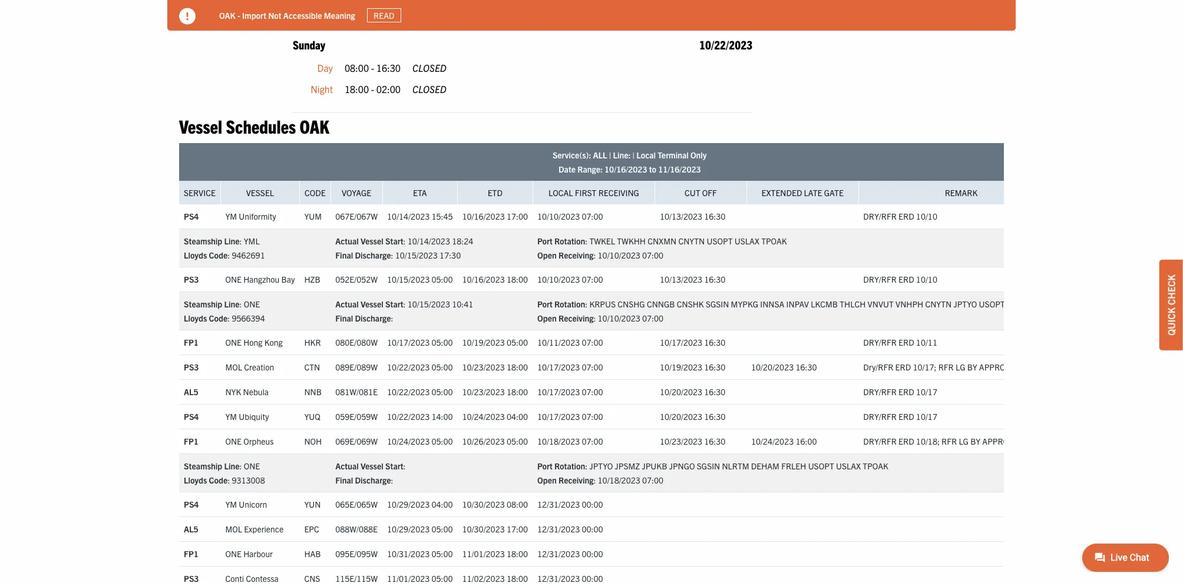 Task type: locate. For each thing, give the bounding box(es) containing it.
ctn
[[304, 362, 320, 373]]

10/10/2023 07:00 down 'first'
[[538, 211, 603, 222]]

1 final from the top
[[335, 250, 353, 260]]

11/01/2023
[[462, 549, 505, 560], [387, 574, 430, 584]]

twkel
[[590, 236, 615, 246]]

12/31/2023 00:00 for 11/02/2023 18:00
[[538, 574, 603, 584]]

- left 02:00
[[371, 83, 374, 95]]

2 vertical spatial open
[[538, 475, 557, 486]]

0 vertical spatial 10/17/2023 07:00
[[538, 362, 603, 373]]

actual down 052e/052w
[[335, 299, 359, 309]]

11/01/2023 down 10/31/2023
[[387, 574, 430, 584]]

0 vertical spatial discharge
[[355, 250, 391, 260]]

rotation inside port rotation : krpus cnshg cnngb cnshk sgsin mypkg innsa inpav lkcmb thlch vnvut vnhph cnytn jptyo usopt uslax tpoak open receiving : 10/10/2023 07:00
[[555, 299, 585, 309]]

2 10/23/2023 18:00 from the top
[[462, 387, 528, 398]]

2 vertical spatial 10/20/2023
[[660, 412, 703, 422]]

1 10/22/2023 05:00 from the top
[[387, 362, 453, 373]]

jptyo left jpsmz
[[590, 461, 613, 471]]

17:00
[[507, 211, 528, 222], [507, 524, 528, 535]]

lloyds left "9566394"
[[184, 313, 207, 324]]

actual vessel start : final discharge :
[[335, 461, 406, 486]]

10/30/2023 down 10/30/2023 08:00
[[462, 524, 505, 535]]

dry/rfr erd 10/10 for 10/16/2023 17:00
[[864, 211, 938, 222]]

ym left uniformity
[[225, 211, 237, 222]]

- for 02:00
[[371, 83, 374, 95]]

closed right 08:00 - 16:30
[[413, 62, 447, 74]]

1 10/30/2023 from the top
[[462, 499, 505, 510]]

lg for 10/17;
[[956, 362, 966, 373]]

2 vertical spatial line
[[224, 461, 240, 471]]

1 vertical spatial discharge
[[355, 313, 391, 324]]

07:00 for 052e/052w
[[582, 274, 603, 285]]

1 vertical spatial 10/20/2023
[[660, 387, 703, 398]]

04:00 up 10/29/2023 05:00
[[432, 499, 453, 510]]

2 vertical spatial actual
[[335, 461, 359, 471]]

2 00:00 from the top
[[582, 524, 603, 535]]

1 vertical spatial 10/10/2023 07:00
[[538, 274, 603, 285]]

4 00:00 from the top
[[582, 574, 603, 584]]

10/20/2023 16:30 for 18:00
[[660, 387, 726, 398]]

approval for dry/rfr erd 10/18; rfr lg by approval
[[983, 436, 1023, 447]]

dry/rfr erd 10/17 up 10/18;
[[864, 412, 938, 422]]

fp1 for one orpheus
[[184, 436, 199, 447]]

steamship for steamship line : yml lloyds code : 9462691
[[184, 236, 222, 246]]

sgsin right jpngo
[[697, 461, 720, 471]]

deham
[[751, 461, 780, 471]]

1 vertical spatial oak
[[300, 114, 329, 137]]

approval
[[979, 362, 1020, 373], [983, 436, 1023, 447]]

05:00 up 10/31/2023 05:00
[[432, 524, 453, 535]]

ps3 for conti contessa
[[184, 574, 199, 584]]

conti
[[225, 574, 244, 584]]

sgsin inside port rotation : jptyo jpsmz jpukb jpngo sgsin nlrtm deham frleh usopt uslax tpoak open receiving : 10/18/2023 07:00
[[697, 461, 720, 471]]

0 vertical spatial steamship
[[184, 236, 222, 246]]

10/13/2023 16:30 for 18:00
[[660, 274, 726, 285]]

0 vertical spatial -
[[237, 10, 240, 20]]

1 vertical spatial 11/01/2023
[[387, 574, 430, 584]]

1 17:00 from the top
[[507, 211, 528, 222]]

05:00 down 14:00
[[432, 436, 453, 447]]

10/31/2023 05:00
[[387, 549, 453, 560]]

10/10/2023 07:00 up krpus
[[538, 274, 603, 285]]

dry/rfr
[[864, 211, 897, 222], [864, 274, 897, 285], [864, 337, 897, 348], [864, 387, 897, 398], [864, 412, 897, 422], [864, 436, 897, 447]]

10/24/2023 down 10/22/2023 14:00
[[387, 436, 430, 447]]

2 lloyds from the top
[[184, 313, 207, 324]]

10/14/2023 up '17:30'
[[408, 236, 450, 246]]

discharge inside actual vessel start : 10/14/2023 18:24 final discharge : 10/15/2023 17:30
[[355, 250, 391, 260]]

uslax inside port rotation : twkel twkhh cnxmn cnytn usopt uslax tpoak open receiving : 10/10/2023 07:00
[[735, 236, 760, 246]]

1 vertical spatial dry/rfr erd 10/17
[[864, 412, 938, 422]]

2 fp1 from the top
[[184, 436, 199, 447]]

05:00 down 10:41
[[432, 337, 453, 348]]

receiving down twkel
[[559, 250, 594, 260]]

ym for ym ubiquity
[[225, 412, 237, 422]]

fp1 for one hong kong
[[184, 337, 199, 348]]

3 port from the top
[[538, 461, 553, 471]]

1 dry/rfr from the top
[[864, 211, 897, 222]]

2 vertical spatial usopt
[[808, 461, 834, 471]]

tpoak inside port rotation : jptyo jpsmz jpukb jpngo sgsin nlrtm deham frleh usopt uslax tpoak open receiving : 10/18/2023 07:00
[[863, 461, 889, 471]]

10/22/2023 14:00
[[387, 412, 453, 422]]

mypkg
[[731, 299, 759, 309]]

3 rotation from the top
[[555, 461, 585, 471]]

2 actual from the top
[[335, 299, 359, 309]]

2 12/31/2023 00:00 from the top
[[538, 524, 603, 535]]

1 vertical spatial lg
[[959, 436, 969, 447]]

1 vertical spatial fp1
[[184, 436, 199, 447]]

line inside steamship line : one lloyds code : 9313008
[[224, 461, 240, 471]]

3 start from the top
[[385, 461, 403, 471]]

fp1 up steamship line : one lloyds code : 9313008
[[184, 436, 199, 447]]

ps4 down steamship line : one lloyds code : 9313008
[[184, 499, 199, 510]]

10/14/2023 down eta
[[387, 211, 430, 222]]

0 vertical spatial start
[[385, 236, 403, 246]]

lloyds inside steamship line : one lloyds code : 9566394
[[184, 313, 207, 324]]

0 vertical spatial 10/29/2023
[[387, 499, 430, 510]]

uslax inside port rotation : krpus cnshg cnngb cnshk sgsin mypkg innsa inpav lkcmb thlch vnvut vnhph cnytn jptyo usopt uslax tpoak open receiving : 10/10/2023 07:00
[[1007, 299, 1032, 309]]

10/23/2023 18:00 for 089e/089w
[[462, 362, 528, 373]]

lloyds inside steamship line : one lloyds code : 9313008
[[184, 475, 207, 486]]

1 vertical spatial approval
[[983, 436, 1023, 447]]

6 dry/rfr from the top
[[864, 436, 897, 447]]

ym left the ubiquity
[[225, 412, 237, 422]]

2 vertical spatial 10/15/2023
[[408, 299, 450, 309]]

actual inside actual vessel start : 10/14/2023 18:24 final discharge : 10/15/2023 17:30
[[335, 236, 359, 246]]

0 vertical spatial mol
[[225, 362, 242, 373]]

2 dry/rfr erd 10/10 from the top
[[864, 274, 938, 285]]

3 lloyds from the top
[[184, 475, 207, 486]]

10/26/2023 05:00
[[462, 436, 528, 447]]

0 vertical spatial 10/16/2023
[[605, 164, 647, 174]]

oak - import not accessible meaning
[[219, 10, 355, 20]]

erd for 052e/052w
[[899, 274, 914, 285]]

16:30 for 081w/081e
[[704, 387, 726, 398]]

10/10/2023 inside port rotation : krpus cnshg cnngb cnshk sgsin mypkg innsa inpav lkcmb thlch vnvut vnhph cnytn jptyo usopt uslax tpoak open receiving : 10/10/2023 07:00
[[598, 313, 640, 324]]

line:
[[613, 150, 631, 160]]

1 12/31/2023 from the top
[[538, 499, 580, 510]]

10/14/2023 inside actual vessel start : 10/14/2023 18:24 final discharge : 10/15/2023 17:30
[[408, 236, 450, 246]]

10/23/2023 up jpngo
[[660, 436, 703, 447]]

04:00 up 10/26/2023 05:00
[[507, 412, 528, 422]]

07:00 inside port rotation : jptyo jpsmz jpukb jpngo sgsin nlrtm deham frleh usopt uslax tpoak open receiving : 10/18/2023 07:00
[[642, 475, 664, 486]]

cnshg
[[618, 299, 645, 309]]

3 ps4 from the top
[[184, 499, 199, 510]]

16:30 for 089e/089w
[[704, 362, 726, 373]]

mol for mol creation
[[225, 362, 242, 373]]

16:00
[[796, 436, 817, 447]]

4 dry/rfr from the top
[[864, 387, 897, 398]]

10/24/2023 up 10/26/2023
[[462, 412, 505, 422]]

conti contessa
[[225, 574, 279, 584]]

1 horizontal spatial oak
[[300, 114, 329, 137]]

actual down 067e/067w
[[335, 236, 359, 246]]

2 10/30/2023 from the top
[[462, 524, 505, 535]]

closed for 02:00
[[413, 83, 447, 95]]

2 ym from the top
[[225, 412, 237, 422]]

2 vertical spatial 10/17/2023 07:00
[[538, 412, 603, 422]]

cnngb
[[647, 299, 675, 309]]

mol down ym unicorn in the bottom of the page
[[225, 524, 242, 535]]

one left hong
[[225, 337, 242, 348]]

ym ubiquity
[[225, 412, 269, 422]]

1 start from the top
[[385, 236, 403, 246]]

05:00 down 10/31/2023 05:00
[[432, 574, 453, 584]]

1 al5 from the top
[[184, 387, 198, 398]]

10/19/2023
[[462, 337, 505, 348], [660, 362, 703, 373]]

steamship for steamship line : one lloyds code : 9566394
[[184, 299, 222, 309]]

3 line from the top
[[224, 461, 240, 471]]

one for orpheus
[[225, 436, 242, 447]]

0 vertical spatial 10/17
[[916, 387, 938, 398]]

| right all
[[609, 150, 611, 160]]

start inside actual vessel start : 10/15/2023 10:41 final discharge :
[[385, 299, 403, 309]]

code inside steamship line : one lloyds code : 9566394
[[209, 313, 228, 324]]

bay
[[281, 274, 295, 285]]

port inside port rotation : jptyo jpsmz jpukb jpngo sgsin nlrtm deham frleh usopt uslax tpoak open receiving : 10/18/2023 07:00
[[538, 461, 553, 471]]

1 dry/rfr erd 10/10 from the top
[[864, 211, 938, 222]]

10/22/2023 for 059e/059w
[[387, 412, 430, 422]]

rotation
[[555, 236, 585, 246], [555, 299, 585, 309], [555, 461, 585, 471]]

lg
[[956, 362, 966, 373], [959, 436, 969, 447]]

2 vertical spatial -
[[371, 83, 374, 95]]

nebula
[[243, 387, 269, 398]]

dry/rfr erd 10/17 down dry/rfr
[[864, 387, 938, 398]]

08:00 up 10/30/2023 17:00
[[507, 499, 528, 510]]

code left "9462691"
[[209, 250, 228, 260]]

actual inside actual vessel start : final discharge :
[[335, 461, 359, 471]]

- left import
[[237, 10, 240, 20]]

1 port from the top
[[538, 236, 553, 246]]

10/16/2023
[[605, 164, 647, 174], [462, 211, 505, 222], [462, 274, 505, 285]]

3 00:00 from the top
[[582, 549, 603, 560]]

10/17/2023 07:00 for 059e/059w
[[538, 412, 603, 422]]

10/20/2023
[[751, 362, 794, 373], [660, 387, 703, 398], [660, 412, 703, 422]]

00:00 for 11/02/2023 18:00
[[582, 574, 603, 584]]

line up "9566394"
[[224, 299, 240, 309]]

closed
[[413, 62, 447, 74], [413, 83, 447, 95]]

3 discharge from the top
[[355, 475, 391, 486]]

start down 10/14/2023 15:45
[[385, 236, 403, 246]]

code left "9566394"
[[209, 313, 228, 324]]

10/10
[[916, 211, 938, 222], [916, 274, 938, 285]]

mol creation
[[225, 362, 274, 373]]

9462691
[[232, 250, 265, 260]]

2 10/17/2023 07:00 from the top
[[538, 387, 603, 398]]

cnytn inside port rotation : twkel twkhh cnxmn cnytn usopt uslax tpoak open receiving : 10/10/2023 07:00
[[679, 236, 705, 246]]

10/22/2023 05:00
[[387, 362, 453, 373], [387, 387, 453, 398]]

rotation inside port rotation : twkel twkhh cnxmn cnytn usopt uslax tpoak open receiving : 10/10/2023 07:00
[[555, 236, 585, 246]]

ubiquity
[[239, 412, 269, 422]]

10/30/2023 up 10/30/2023 17:00
[[462, 499, 505, 510]]

one inside steamship line : one lloyds code : 9313008
[[244, 461, 260, 471]]

10/13/2023 down 'cut'
[[660, 211, 703, 222]]

10/19/2023 down the 10/17/2023 16:30
[[660, 362, 703, 373]]

2 10/13/2023 from the top
[[660, 274, 703, 285]]

1 00:00 from the top
[[582, 499, 603, 510]]

00:00 for 10/30/2023 17:00
[[582, 524, 603, 535]]

| right line:
[[633, 150, 635, 160]]

terminal
[[658, 150, 689, 160]]

10/16/2023 up 10:41
[[462, 274, 505, 285]]

rotation for : twkel twkhh cnxmn cnytn usopt uslax tpoak
[[555, 236, 585, 246]]

2 closed from the top
[[413, 83, 447, 95]]

1 ps4 from the top
[[184, 211, 199, 222]]

lg right 10/18;
[[959, 436, 969, 447]]

2 open from the top
[[538, 313, 557, 324]]

1 10/23/2023 18:00 from the top
[[462, 362, 528, 373]]

code left 9313008
[[209, 475, 228, 486]]

17:00 for 10/16/2023 17:00
[[507, 211, 528, 222]]

nyk nebula
[[225, 387, 269, 398]]

2 10/29/2023 from the top
[[387, 524, 430, 535]]

1 vertical spatial 10/20/2023 16:30
[[660, 387, 726, 398]]

usopt
[[707, 236, 733, 246], [979, 299, 1005, 309], [808, 461, 834, 471]]

17:30
[[440, 250, 461, 260]]

10/15/2023 inside actual vessel start : 10/14/2023 18:24 final discharge : 10/15/2023 17:30
[[395, 250, 438, 260]]

07:00 inside port rotation : twkel twkhh cnxmn cnytn usopt uslax tpoak open receiving : 10/10/2023 07:00
[[642, 250, 664, 260]]

0 vertical spatial port
[[538, 236, 553, 246]]

start inside actual vessel start : 10/14/2023 18:24 final discharge : 10/15/2023 17:30
[[385, 236, 403, 246]]

10/17
[[916, 387, 938, 398], [916, 412, 938, 422]]

0 vertical spatial dry/rfr erd 10/17
[[864, 387, 938, 398]]

2 vertical spatial ym
[[225, 499, 237, 510]]

16:30
[[376, 62, 401, 74], [704, 211, 726, 222], [704, 274, 726, 285], [704, 337, 726, 348], [704, 362, 726, 373], [796, 362, 817, 373], [704, 387, 726, 398], [704, 412, 726, 422], [704, 436, 726, 447]]

rotation down 10/18/2023 07:00
[[555, 461, 585, 471]]

2 vertical spatial start
[[385, 461, 403, 471]]

10/19/2023 down 10:41
[[462, 337, 505, 348]]

1 actual from the top
[[335, 236, 359, 246]]

2 12/31/2023 from the top
[[538, 524, 580, 535]]

0 vertical spatial 11/01/2023
[[462, 549, 505, 560]]

10/29/2023 up 10/31/2023
[[387, 524, 430, 535]]

open inside port rotation : krpus cnshg cnngb cnshk sgsin mypkg innsa inpav lkcmb thlch vnvut vnhph cnytn jptyo usopt uslax tpoak open receiving : 10/10/2023 07:00
[[538, 313, 557, 324]]

2 dry/rfr from the top
[[864, 274, 897, 285]]

line up 9313008
[[224, 461, 240, 471]]

0 horizontal spatial 08:00
[[345, 62, 369, 74]]

vessel inside actual vessel start : 10/14/2023 18:24 final discharge : 10/15/2023 17:30
[[361, 236, 384, 246]]

10/16/2023 for 10/16/2023 17:00
[[462, 211, 505, 222]]

0 vertical spatial al5
[[184, 387, 198, 398]]

actual for actual vessel start : final discharge :
[[335, 461, 359, 471]]

rotation left krpus
[[555, 299, 585, 309]]

10/15/2023 up 10/15/2023 05:00
[[395, 250, 438, 260]]

1 closed from the top
[[413, 62, 447, 74]]

sgsin for mypkg
[[706, 299, 729, 309]]

10/23/2023 down 10/19/2023 05:00
[[462, 362, 505, 373]]

16:30 for 052e/052w
[[704, 274, 726, 285]]

0 vertical spatial cnytn
[[679, 236, 705, 246]]

2 horizontal spatial usopt
[[979, 299, 1005, 309]]

final inside actual vessel start : 10/14/2023 18:24 final discharge : 10/15/2023 17:30
[[335, 250, 353, 260]]

start for :
[[385, 461, 403, 471]]

11/01/2023 for 11/01/2023 18:00
[[462, 549, 505, 560]]

00:00
[[582, 499, 603, 510], [582, 524, 603, 535], [582, 549, 603, 560], [582, 574, 603, 584]]

code inside steamship line : one lloyds code : 9313008
[[209, 475, 228, 486]]

lloyds inside steamship line : yml lloyds code : 9462691
[[184, 250, 207, 260]]

07:00 for 067e/067w
[[582, 211, 603, 222]]

2 al5 from the top
[[184, 524, 198, 535]]

1 horizontal spatial 10/24/2023
[[462, 412, 505, 422]]

2 port from the top
[[538, 299, 553, 309]]

10/20/2023 16:30 up 10/23/2023 16:30
[[660, 412, 726, 422]]

start down 10/24/2023 05:00
[[385, 461, 403, 471]]

sgsin inside port rotation : krpus cnshg cnngb cnshk sgsin mypkg innsa inpav lkcmb thlch vnvut vnhph cnytn jptyo usopt uslax tpoak open receiving : 10/10/2023 07:00
[[706, 299, 729, 309]]

10/20/2023 16:30
[[751, 362, 817, 373], [660, 387, 726, 398], [660, 412, 726, 422]]

0 horizontal spatial 10/19/2023
[[462, 337, 505, 348]]

11/02/2023
[[462, 574, 505, 584]]

10/13/2023 for 10/16/2023 18:00
[[660, 274, 703, 285]]

12/31/2023
[[538, 499, 580, 510], [538, 524, 580, 535], [538, 549, 580, 560], [538, 574, 580, 584]]

oak left import
[[219, 10, 236, 20]]

fp1 left the one harbour
[[184, 549, 199, 560]]

10/17/2023 05:00
[[387, 337, 453, 348]]

discharge up 080e/080w on the left bottom
[[355, 313, 391, 324]]

discharge for : 10/15/2023 17:30
[[355, 250, 391, 260]]

2 horizontal spatial uslax
[[1007, 299, 1032, 309]]

10/14/2023
[[387, 211, 430, 222], [408, 236, 450, 246]]

3 ym from the top
[[225, 499, 237, 510]]

1 open from the top
[[538, 250, 557, 260]]

2 10/10/2023 07:00 from the top
[[538, 274, 603, 285]]

erd for 069e/069w
[[899, 436, 914, 447]]

0 horizontal spatial |
[[609, 150, 611, 160]]

by right 10/18;
[[971, 436, 981, 447]]

10/13/2023 16:30 up cnshk
[[660, 274, 726, 285]]

3 final from the top
[[335, 475, 353, 486]]

1 10/13/2023 from the top
[[660, 211, 703, 222]]

2 steamship from the top
[[184, 299, 222, 309]]

discharge inside actual vessel start : final discharge :
[[355, 475, 391, 486]]

10/13/2023 16:30 down 'cut'
[[660, 211, 726, 222]]

vessel for steamship line : one lloyds code : 9313008
[[361, 461, 384, 471]]

local inside service(s): all | line: | local terminal only date range: 10/16/2023 to 11/16/2023
[[637, 150, 656, 160]]

2 10/17 from the top
[[916, 412, 938, 422]]

1 mol from the top
[[225, 362, 242, 373]]

start inside actual vessel start : final discharge :
[[385, 461, 403, 471]]

05:00 down "10/17/2023 05:00"
[[432, 362, 453, 373]]

1 horizontal spatial uslax
[[836, 461, 861, 471]]

0 vertical spatial 10/10
[[916, 211, 938, 222]]

ym for ym uniformity
[[225, 211, 237, 222]]

hangzhou
[[244, 274, 280, 285]]

-
[[237, 10, 240, 20], [371, 62, 374, 74], [371, 83, 374, 95]]

1 10/13/2023 16:30 from the top
[[660, 211, 726, 222]]

sgsin for nlrtm
[[697, 461, 720, 471]]

0 vertical spatial 10/20/2023
[[751, 362, 794, 373]]

0 vertical spatial open
[[538, 250, 557, 260]]

2 dry/rfr erd 10/17 from the top
[[864, 412, 938, 422]]

0 vertical spatial fp1
[[184, 337, 199, 348]]

4 12/31/2023 from the top
[[538, 574, 580, 584]]

oak
[[219, 10, 236, 20], [300, 114, 329, 137]]

cnytn right cnxmn
[[679, 236, 705, 246]]

0 vertical spatial final
[[335, 250, 353, 260]]

0 horizontal spatial tpoak
[[762, 236, 787, 246]]

frleh
[[782, 461, 806, 471]]

11/02/2023 18:00
[[462, 574, 528, 584]]

3 dry/rfr from the top
[[864, 337, 897, 348]]

0 vertical spatial rotation
[[555, 236, 585, 246]]

final up 065e/065w
[[335, 475, 353, 486]]

10/30/2023
[[462, 499, 505, 510], [462, 524, 505, 535]]

1 vertical spatial by
[[971, 436, 981, 447]]

- for 16:30
[[371, 62, 374, 74]]

discharge up 052e/052w
[[355, 250, 391, 260]]

0 vertical spatial local
[[637, 150, 656, 160]]

0 vertical spatial 10/30/2023
[[462, 499, 505, 510]]

port inside port rotation : twkel twkhh cnxmn cnytn usopt uslax tpoak open receiving : 10/10/2023 07:00
[[538, 236, 553, 246]]

1 10/10 from the top
[[916, 211, 938, 222]]

meaning
[[324, 10, 355, 20]]

5 dry/rfr from the top
[[864, 412, 897, 422]]

0 vertical spatial 10/15/2023
[[395, 250, 438, 260]]

2 final from the top
[[335, 313, 353, 324]]

10/23/2023 18:00 down 10/19/2023 05:00
[[462, 362, 528, 373]]

ps4 for ym uniformity
[[184, 211, 199, 222]]

2 rotation from the top
[[555, 299, 585, 309]]

0 horizontal spatial uslax
[[735, 236, 760, 246]]

1 vertical spatial 10/30/2023
[[462, 524, 505, 535]]

2 vertical spatial uslax
[[836, 461, 861, 471]]

mol experience
[[225, 524, 284, 535]]

steamship inside steamship line : one lloyds code : 9313008
[[184, 461, 222, 471]]

line inside steamship line : one lloyds code : 9566394
[[224, 299, 240, 309]]

lloyds left 9313008
[[184, 475, 207, 486]]

mol
[[225, 362, 242, 373], [225, 524, 242, 535]]

10/15/2023 down actual vessel start : 10/14/2023 18:24 final discharge : 10/15/2023 17:30
[[387, 274, 430, 285]]

one left hangzhou
[[225, 274, 242, 285]]

1 vertical spatial actual
[[335, 299, 359, 309]]

10/17/2023 for 081w/081e
[[538, 387, 580, 398]]

cnxmn
[[648, 236, 677, 246]]

rfr right 10/17;
[[939, 362, 954, 373]]

05:00 for 095e/095w
[[432, 549, 453, 560]]

nlrtm
[[722, 461, 749, 471]]

steamship inside steamship line : one lloyds code : 9566394
[[184, 299, 222, 309]]

closed right 02:00
[[413, 83, 447, 95]]

10/20/2023 16:30 down port rotation : krpus cnshg cnngb cnshk sgsin mypkg innsa inpav lkcmb thlch vnvut vnhph cnytn jptyo usopt uslax tpoak open receiving : 10/10/2023 07:00
[[751, 362, 817, 373]]

vnvut
[[868, 299, 894, 309]]

2 start from the top
[[385, 299, 403, 309]]

02:00
[[376, 83, 401, 95]]

1 ps3 from the top
[[184, 274, 199, 285]]

port for port rotation : jptyo jpsmz jpukb jpngo sgsin nlrtm deham frleh usopt uslax tpoak open receiving : 10/18/2023 07:00
[[538, 461, 553, 471]]

one left 'orpheus'
[[225, 436, 242, 447]]

receiving
[[599, 187, 639, 198], [559, 250, 594, 260], [559, 313, 594, 324], [559, 475, 594, 486]]

12/31/2023 00:00 for 11/01/2023 18:00
[[538, 549, 603, 560]]

1 vertical spatial 08:00
[[507, 499, 528, 510]]

line for 9566394
[[224, 299, 240, 309]]

actual
[[335, 236, 359, 246], [335, 299, 359, 309], [335, 461, 359, 471]]

3 12/31/2023 from the top
[[538, 549, 580, 560]]

dry/rfr for 10/23/2023 18:00
[[864, 387, 897, 398]]

0 vertical spatial usopt
[[707, 236, 733, 246]]

10/20/2023 for 10/24/2023 04:00
[[660, 412, 703, 422]]

receiving inside port rotation : krpus cnshg cnngb cnshk sgsin mypkg innsa inpav lkcmb thlch vnvut vnhph cnytn jptyo usopt uslax tpoak open receiving : 10/10/2023 07:00
[[559, 313, 594, 324]]

final up 052e/052w
[[335, 250, 353, 260]]

10/23/2023 up 10/24/2023 04:00
[[462, 387, 505, 398]]

0 vertical spatial 10/10/2023 07:00
[[538, 211, 603, 222]]

1 discharge from the top
[[355, 250, 391, 260]]

0 vertical spatial by
[[968, 362, 978, 373]]

1 10/17/2023 07:00 from the top
[[538, 362, 603, 373]]

jptyo inside port rotation : jptyo jpsmz jpukb jpngo sgsin nlrtm deham frleh usopt uslax tpoak open receiving : 10/18/2023 07:00
[[590, 461, 613, 471]]

1 12/31/2023 00:00 from the top
[[538, 499, 603, 510]]

line inside steamship line : yml lloyds code : 9462691
[[224, 236, 240, 246]]

3 open from the top
[[538, 475, 557, 486]]

final inside actual vessel start : 10/15/2023 10:41 final discharge :
[[335, 313, 353, 324]]

1 10/29/2023 from the top
[[387, 499, 430, 510]]

10/17/2023 for 089e/089w
[[538, 362, 580, 373]]

steamship inside steamship line : yml lloyds code : 9462691
[[184, 236, 222, 246]]

vessel
[[179, 114, 222, 137], [246, 187, 274, 198], [361, 236, 384, 246], [361, 299, 384, 309], [361, 461, 384, 471]]

0 horizontal spatial 10/24/2023
[[387, 436, 430, 447]]

rotation inside port rotation : jptyo jpsmz jpukb jpngo sgsin nlrtm deham frleh usopt uslax tpoak open receiving : 10/18/2023 07:00
[[555, 461, 585, 471]]

yum
[[304, 211, 322, 222]]

10/19/2023 for 10/19/2023 05:00
[[462, 337, 505, 348]]

code inside steamship line : yml lloyds code : 9462691
[[209, 250, 228, 260]]

0 vertical spatial actual
[[335, 236, 359, 246]]

07:00 inside port rotation : krpus cnshg cnngb cnshk sgsin mypkg innsa inpav lkcmb thlch vnvut vnhph cnytn jptyo usopt uslax tpoak open receiving : 10/10/2023 07:00
[[642, 313, 664, 324]]

0 vertical spatial tpoak
[[762, 236, 787, 246]]

0 horizontal spatial cnytn
[[679, 236, 705, 246]]

rotation left twkel
[[555, 236, 585, 246]]

3 10/17/2023 07:00 from the top
[[538, 412, 603, 422]]

discharge inside actual vessel start : 10/15/2023 10:41 final discharge :
[[355, 313, 391, 324]]

1 vertical spatial ps3
[[184, 362, 199, 373]]

port rotation : krpus cnshg cnngb cnshk sgsin mypkg innsa inpav lkcmb thlch vnvut vnhph cnytn jptyo usopt uslax tpoak open receiving : 10/10/2023 07:00
[[538, 299, 1059, 324]]

ps3 left conti
[[184, 574, 199, 584]]

9313008
[[232, 475, 265, 486]]

3 ps3 from the top
[[184, 574, 199, 584]]

0 horizontal spatial 04:00
[[432, 499, 453, 510]]

2 mol from the top
[[225, 524, 242, 535]]

3 actual from the top
[[335, 461, 359, 471]]

ps3 for one hangzhou bay
[[184, 274, 199, 285]]

1 fp1 from the top
[[184, 337, 199, 348]]

code for steamship line : one lloyds code : 9566394
[[209, 313, 228, 324]]

vessel inside actual vessel start : final discharge :
[[361, 461, 384, 471]]

16:30 for 080e/080w
[[704, 337, 726, 348]]

2 horizontal spatial tpoak
[[1034, 299, 1059, 309]]

rfr for 10/17;
[[939, 362, 954, 373]]

lloyds left "9462691"
[[184, 250, 207, 260]]

dry/rfr erd 10/10 for 10/16/2023 18:00
[[864, 274, 938, 285]]

extended
[[762, 187, 802, 198]]

0 vertical spatial jptyo
[[954, 299, 977, 309]]

12/31/2023 for 10/30/2023 08:00
[[538, 499, 580, 510]]

cnytn
[[679, 236, 705, 246], [926, 299, 952, 309]]

0 vertical spatial oak
[[219, 10, 236, 20]]

tpoak inside port rotation : twkel twkhh cnxmn cnytn usopt uslax tpoak open receiving : 10/10/2023 07:00
[[762, 236, 787, 246]]

lloyds for steamship line : one lloyds code : 9566394
[[184, 313, 207, 324]]

1 dry/rfr erd 10/17 from the top
[[864, 387, 938, 398]]

2 10/10 from the top
[[916, 274, 938, 285]]

start down 10/15/2023 05:00
[[385, 299, 403, 309]]

10/29/2023 up 10/29/2023 05:00
[[387, 499, 430, 510]]

10/22/2023 05:00 up 10/22/2023 14:00
[[387, 387, 453, 398]]

final for actual vessel start : 10/15/2023 10:41 final discharge :
[[335, 313, 353, 324]]

08:00 up 18:00 - 02:00
[[345, 62, 369, 74]]

1 10/17 from the top
[[916, 387, 938, 398]]

10/16/2023 down line:
[[605, 164, 647, 174]]

10/13/2023 up cnshk
[[660, 274, 703, 285]]

3 fp1 from the top
[[184, 549, 199, 560]]

4 12/31/2023 00:00 from the top
[[538, 574, 603, 584]]

ym for ym unicorn
[[225, 499, 237, 510]]

code for steamship line : one lloyds code : 9313008
[[209, 475, 228, 486]]

2 vertical spatial ps4
[[184, 499, 199, 510]]

rotation for : krpus cnshg cnngb cnshk sgsin mypkg innsa inpav lkcmb thlch vnvut vnhph cnytn jptyo usopt uslax tpoak
[[555, 299, 585, 309]]

1 vertical spatial usopt
[[979, 299, 1005, 309]]

yun
[[304, 499, 321, 510]]

07:00
[[582, 211, 603, 222], [642, 250, 664, 260], [582, 274, 603, 285], [642, 313, 664, 324], [582, 337, 603, 348], [582, 362, 603, 373], [582, 387, 603, 398], [582, 412, 603, 422], [582, 436, 603, 447], [642, 475, 664, 486]]

jptyo inside port rotation : krpus cnshg cnngb cnshk sgsin mypkg innsa inpav lkcmb thlch vnvut vnhph cnytn jptyo usopt uslax tpoak open receiving : 10/10/2023 07:00
[[954, 299, 977, 309]]

0 horizontal spatial 11/01/2023
[[387, 574, 430, 584]]

0 vertical spatial closed
[[413, 62, 447, 74]]

1 line from the top
[[224, 236, 240, 246]]

final up 080e/080w on the left bottom
[[335, 313, 353, 324]]

by
[[968, 362, 978, 373], [971, 436, 981, 447]]

1 vertical spatial 10/17
[[916, 412, 938, 422]]

1 vertical spatial 10/23/2023 18:00
[[462, 387, 528, 398]]

1 horizontal spatial 10/18/2023
[[598, 475, 640, 486]]

steamship line : one lloyds code : 9313008
[[184, 461, 265, 486]]

10/24/2023 up deham
[[751, 436, 794, 447]]

3 steamship from the top
[[184, 461, 222, 471]]

1 horizontal spatial usopt
[[808, 461, 834, 471]]

ps3 left mol creation
[[184, 362, 199, 373]]

0 vertical spatial 10/23/2023
[[462, 362, 505, 373]]

1 10/10/2023 07:00 from the top
[[538, 211, 603, 222]]

hkr
[[304, 337, 321, 348]]

1 steamship from the top
[[184, 236, 222, 246]]

one harbour
[[225, 549, 273, 560]]

vessel inside actual vessel start : 10/15/2023 10:41 final discharge :
[[361, 299, 384, 309]]

ps3 for mol creation
[[184, 362, 199, 373]]

1 rotation from the top
[[555, 236, 585, 246]]

0 horizontal spatial oak
[[219, 10, 236, 20]]

0 horizontal spatial jptyo
[[590, 461, 613, 471]]

discharge up 065e/065w
[[355, 475, 391, 486]]

2 10/22/2023 05:00 from the top
[[387, 387, 453, 398]]

ps3
[[184, 274, 199, 285], [184, 362, 199, 373], [184, 574, 199, 584]]

1 lloyds from the top
[[184, 250, 207, 260]]

2 line from the top
[[224, 299, 240, 309]]

ps3 up steamship line : one lloyds code : 9566394
[[184, 274, 199, 285]]

usopt inside port rotation : jptyo jpsmz jpukb jpngo sgsin nlrtm deham frleh usopt uslax tpoak open receiving : 10/18/2023 07:00
[[808, 461, 834, 471]]

2 17:00 from the top
[[507, 524, 528, 535]]

10/17 for 10/24/2023 04:00
[[916, 412, 938, 422]]

2 ps3 from the top
[[184, 362, 199, 373]]

0 vertical spatial line
[[224, 236, 240, 246]]

2 10/13/2023 16:30 from the top
[[660, 274, 726, 285]]

1 vertical spatial final
[[335, 313, 353, 324]]

erd for 080e/080w
[[899, 337, 914, 348]]

by right 10/17;
[[968, 362, 978, 373]]

sgsin right cnshk
[[706, 299, 729, 309]]

2 vertical spatial steamship
[[184, 461, 222, 471]]

095e/095w
[[335, 549, 378, 560]]

1 vertical spatial -
[[371, 62, 374, 74]]

port left twkel
[[538, 236, 553, 246]]

1 horizontal spatial tpoak
[[863, 461, 889, 471]]

10/17/2023 07:00 for 089e/089w
[[538, 362, 603, 373]]

0 vertical spatial sgsin
[[706, 299, 729, 309]]

1 horizontal spatial 04:00
[[507, 412, 528, 422]]

receiving up 10/11/2023 07:00
[[559, 313, 594, 324]]

2 vertical spatial tpoak
[[863, 461, 889, 471]]

ps4
[[184, 211, 199, 222], [184, 412, 199, 422], [184, 499, 199, 510]]

local down date
[[549, 187, 573, 198]]

07:00 for 069e/069w
[[582, 436, 603, 447]]

1 vertical spatial sgsin
[[697, 461, 720, 471]]

00:00 for 11/01/2023 18:00
[[582, 549, 603, 560]]

actual inside actual vessel start : 10/15/2023 10:41 final discharge :
[[335, 299, 359, 309]]

0 vertical spatial 04:00
[[507, 412, 528, 422]]

2 discharge from the top
[[355, 313, 391, 324]]

2 ps4 from the top
[[184, 412, 199, 422]]

port inside port rotation : krpus cnshg cnngb cnshk sgsin mypkg innsa inpav lkcmb thlch vnvut vnhph cnytn jptyo usopt uslax tpoak open receiving : 10/10/2023 07:00
[[538, 299, 553, 309]]

1 ym from the top
[[225, 211, 237, 222]]

1 vertical spatial 10/22/2023 05:00
[[387, 387, 453, 398]]

one left harbour
[[225, 549, 242, 560]]

1 vertical spatial open
[[538, 313, 557, 324]]

069e/069w
[[335, 436, 378, 447]]

3 12/31/2023 00:00 from the top
[[538, 549, 603, 560]]

0 vertical spatial lg
[[956, 362, 966, 373]]

ps4 left ym ubiquity
[[184, 412, 199, 422]]

1 vertical spatial ps4
[[184, 412, 199, 422]]

cnytn inside port rotation : krpus cnshg cnngb cnshk sgsin mypkg innsa inpav lkcmb thlch vnvut vnhph cnytn jptyo usopt uslax tpoak open receiving : 10/10/2023 07:00
[[926, 299, 952, 309]]

lg right 10/17;
[[956, 362, 966, 373]]



Task type: vqa. For each thing, say whether or not it's contained in the screenshot.


Task type: describe. For each thing, give the bounding box(es) containing it.
2 vertical spatial 10/23/2023
[[660, 436, 703, 447]]

hzb
[[304, 274, 320, 285]]

closed for 16:30
[[413, 62, 447, 74]]

cut off
[[685, 187, 717, 198]]

fp1 for one harbour
[[184, 549, 199, 560]]

9566394
[[232, 313, 265, 324]]

solid image
[[179, 8, 196, 25]]

0 horizontal spatial 10/18/2023
[[538, 436, 580, 447]]

lloyds for steamship line : yml lloyds code : 9462691
[[184, 250, 207, 260]]

11/16/2023
[[658, 164, 701, 174]]

14:00
[[432, 412, 453, 422]]

080e/080w
[[335, 337, 378, 348]]

import
[[242, 10, 266, 20]]

10/20/2023 16:30 for 04:00
[[660, 412, 726, 422]]

erd for 081w/081e
[[899, 387, 914, 398]]

cut
[[685, 187, 700, 198]]

2 | from the left
[[633, 150, 635, 160]]

al5 for mol experience
[[184, 524, 198, 535]]

one orpheus
[[225, 436, 274, 447]]

10/22/2023 05:00 for 089e/089w
[[387, 362, 453, 373]]

nyk
[[225, 387, 241, 398]]

code for steamship line : yml lloyds code : 9462691
[[209, 250, 228, 260]]

actual for actual vessel start : 10/15/2023 10:41 final discharge :
[[335, 299, 359, 309]]

gate
[[824, 187, 844, 198]]

port for port rotation : krpus cnshg cnngb cnshk sgsin mypkg innsa inpav lkcmb thlch vnvut vnhph cnytn jptyo usopt uslax tpoak open receiving : 10/10/2023 07:00
[[538, 299, 553, 309]]

10/22/2023 for 089e/089w
[[387, 362, 430, 373]]

port rotation : twkel twkhh cnxmn cnytn usopt uslax tpoak open receiving : 10/10/2023 07:00
[[538, 236, 787, 260]]

only
[[691, 150, 707, 160]]

twkhh
[[617, 236, 646, 246]]

usopt inside port rotation : krpus cnshg cnngb cnshk sgsin mypkg innsa inpav lkcmb thlch vnvut vnhph cnytn jptyo usopt uslax tpoak open receiving : 10/10/2023 07:00
[[979, 299, 1005, 309]]

epc
[[304, 524, 319, 535]]

innsa
[[760, 299, 785, 309]]

uslax inside port rotation : jptyo jpsmz jpukb jpngo sgsin nlrtm deham frleh usopt uslax tpoak open receiving : 10/18/2023 07:00
[[836, 461, 861, 471]]

08:00 - 16:30
[[345, 62, 401, 74]]

lkcmb
[[811, 299, 838, 309]]

10/13/2023 16:30 for 17:00
[[660, 211, 726, 222]]

ym unicorn
[[225, 499, 267, 510]]

final for actual vessel start : 10/14/2023 18:24 final discharge : 10/15/2023 17:30
[[335, 250, 353, 260]]

dry/rfr erd 10/11
[[864, 337, 938, 348]]

05:00 down 10/24/2023 04:00
[[507, 436, 528, 447]]

thlch
[[840, 299, 866, 309]]

05:00 for 081w/081e
[[432, 387, 453, 398]]

start for : 10/14/2023 18:24
[[385, 236, 403, 246]]

17:00 for 10/30/2023 17:00
[[507, 524, 528, 535]]

10/29/2023 for 10/29/2023 05:00
[[387, 524, 430, 535]]

dry/rfr erd 10/17 for 10/23/2023 18:00
[[864, 387, 938, 398]]

dry/rfr for 10/26/2023 05:00
[[864, 436, 897, 447]]

schedules
[[226, 114, 296, 137]]

15:45
[[432, 211, 453, 222]]

05:00 for 069e/069w
[[432, 436, 453, 447]]

10/10/2023 inside port rotation : twkel twkhh cnxmn cnytn usopt uslax tpoak open receiving : 10/10/2023 07:00
[[598, 250, 640, 260]]

dry/rfr
[[864, 362, 894, 373]]

one inside steamship line : one lloyds code : 9566394
[[244, 299, 260, 309]]

unicorn
[[239, 499, 267, 510]]

receiving inside port rotation : twkel twkhh cnxmn cnytn usopt uslax tpoak open receiving : 10/10/2023 07:00
[[559, 250, 594, 260]]

10/11/2023 07:00
[[538, 337, 603, 348]]

00:00 for 10/30/2023 08:00
[[582, 499, 603, 510]]

10/19/2023 05:00
[[462, 337, 528, 348]]

erd for 089e/089w
[[896, 362, 911, 373]]

nnb
[[304, 387, 322, 398]]

dry/rfr for 10/16/2023 18:00
[[864, 274, 897, 285]]

10/29/2023 for 10/29/2023 04:00
[[387, 499, 430, 510]]

10/10 for 10/16/2023 18:00
[[916, 274, 938, 285]]

eta
[[413, 187, 427, 198]]

16:30 for 069e/069w
[[704, 436, 726, 447]]

first
[[575, 187, 597, 198]]

jpngo
[[669, 461, 695, 471]]

dry/rfr for 10/24/2023 04:00
[[864, 412, 897, 422]]

code up yum
[[305, 187, 326, 198]]

approval for dry/rfr erd 10/17; rfr lg by approval
[[979, 362, 1020, 373]]

krpus
[[590, 299, 616, 309]]

erd for 059e/059w
[[899, 412, 914, 422]]

open inside port rotation : jptyo jpsmz jpukb jpngo sgsin nlrtm deham frleh usopt uslax tpoak open receiving : 10/18/2023 07:00
[[538, 475, 557, 486]]

0 vertical spatial 10/20/2023 16:30
[[751, 362, 817, 373]]

actual for actual vessel start : 10/14/2023 18:24 final discharge : 10/15/2023 17:30
[[335, 236, 359, 246]]

one hong kong
[[225, 337, 283, 348]]

range:
[[578, 164, 603, 174]]

lloyds for steamship line : one lloyds code : 9313008
[[184, 475, 207, 486]]

usopt inside port rotation : twkel twkhh cnxmn cnytn usopt uslax tpoak open receiving : 10/10/2023 07:00
[[707, 236, 733, 246]]

10/18/2023 inside port rotation : jptyo jpsmz jpukb jpngo sgsin nlrtm deham frleh usopt uslax tpoak open receiving : 10/18/2023 07:00
[[598, 475, 640, 486]]

dry/rfr for 10/16/2023 17:00
[[864, 211, 897, 222]]

mol for mol experience
[[225, 524, 242, 535]]

extended late gate
[[762, 187, 844, 198]]

10/30/2023 for 10/30/2023 17:00
[[462, 524, 505, 535]]

open inside port rotation : twkel twkhh cnxmn cnytn usopt uslax tpoak open receiving : 10/10/2023 07:00
[[538, 250, 557, 260]]

kong
[[264, 337, 283, 348]]

05:00 for 115e/115w
[[432, 574, 453, 584]]

ps4 for ym unicorn
[[184, 499, 199, 510]]

10/11/2023
[[538, 337, 580, 348]]

081w/081e
[[335, 387, 378, 398]]

dry/rfr erd 10/17; rfr lg by approval
[[864, 362, 1020, 373]]

10/24/2023 04:00
[[462, 412, 528, 422]]

10/22/2023 05:00 for 081w/081e
[[387, 387, 453, 398]]

10/24/2023 16:00
[[751, 436, 817, 447]]

1 horizontal spatial 08:00
[[507, 499, 528, 510]]

10/10/2023 07:00 for 18:00
[[538, 274, 603, 285]]

10:41
[[452, 299, 473, 309]]

cnshk
[[677, 299, 704, 309]]

12/31/2023 for 10/30/2023 17:00
[[538, 524, 580, 535]]

10/13/2023 for 10/16/2023 17:00
[[660, 211, 703, 222]]

jpsmz
[[615, 461, 640, 471]]

inpav
[[787, 299, 809, 309]]

start for : 10/15/2023 10:41
[[385, 299, 403, 309]]

quick check
[[1166, 274, 1178, 336]]

date
[[559, 164, 576, 174]]

tpoak inside port rotation : krpus cnshg cnngb cnshk sgsin mypkg innsa inpav lkcmb thlch vnvut vnhph cnytn jptyo usopt uslax tpoak open receiving : 10/10/2023 07:00
[[1034, 299, 1059, 309]]

10/17/2023 for 059e/059w
[[538, 412, 580, 422]]

sunday
[[293, 37, 325, 52]]

etd
[[488, 187, 503, 198]]

one for hong
[[225, 337, 242, 348]]

yml
[[244, 236, 260, 246]]

creation
[[244, 362, 274, 373]]

vnhph
[[896, 299, 924, 309]]

quick
[[1166, 307, 1178, 336]]

10/11
[[916, 337, 938, 348]]

18:00 for 115e/115w
[[507, 574, 528, 584]]

18:00 for 052e/052w
[[507, 274, 528, 285]]

receiving inside port rotation : jptyo jpsmz jpukb jpngo sgsin nlrtm deham frleh usopt uslax tpoak open receiving : 10/18/2023 07:00
[[559, 475, 594, 486]]

05:00 left 10/11/2023
[[507, 337, 528, 348]]

10/29/2023 05:00
[[387, 524, 453, 535]]

vessel for steamship line : one lloyds code : 9566394
[[361, 299, 384, 309]]

10/19/2023 16:30
[[660, 362, 726, 373]]

0 horizontal spatial local
[[549, 187, 573, 198]]

10/15/2023 inside actual vessel start : 10/15/2023 10:41 final discharge :
[[408, 299, 450, 309]]

10/17/2023 07:00 for 081w/081e
[[538, 387, 603, 398]]

12/31/2023 for 11/02/2023 18:00
[[538, 574, 580, 584]]

10/19/2023 for 10/19/2023 16:30
[[660, 362, 703, 373]]

ym uniformity
[[225, 211, 276, 222]]

10/16/2023 inside service(s): all | line: | local terminal only date range: 10/16/2023 to 11/16/2023
[[605, 164, 647, 174]]

0 vertical spatial 10/14/2023
[[387, 211, 430, 222]]

10/29/2023 04:00
[[387, 499, 453, 510]]

final inside actual vessel start : final discharge :
[[335, 475, 353, 486]]

04:00 for 10/24/2023 04:00
[[507, 412, 528, 422]]

dry/rfr for 10/19/2023 05:00
[[864, 337, 897, 348]]

one for harbour
[[225, 549, 242, 560]]

10/16/2023 17:00
[[462, 211, 528, 222]]

10/23/2023 for 089e/089w
[[462, 362, 505, 373]]

jpukb
[[642, 461, 667, 471]]

0 vertical spatial 08:00
[[345, 62, 369, 74]]

10/30/2023 17:00
[[462, 524, 528, 535]]

18:00 for 089e/089w
[[507, 362, 528, 373]]

10/17 for 10/23/2023 18:00
[[916, 387, 938, 398]]

11/01/2023 18:00
[[462, 549, 528, 560]]

rfr for 10/18;
[[942, 436, 957, 447]]

al5 for nyk nebula
[[184, 387, 198, 398]]

lg for 10/18;
[[959, 436, 969, 447]]

ps4 for ym ubiquity
[[184, 412, 199, 422]]

10/24/2023 05:00
[[387, 436, 453, 447]]

rotation for : jptyo jpsmz jpukb jpngo sgsin nlrtm deham frleh usopt uslax tpoak
[[555, 461, 585, 471]]

hab
[[304, 549, 321, 560]]

contessa
[[246, 574, 279, 584]]

11/01/2023 for 11/01/2023 05:00
[[387, 574, 430, 584]]

10/16/2023 18:00
[[462, 274, 528, 285]]

vessel for steamship line : yml lloyds code : 9462691
[[361, 236, 384, 246]]

1 | from the left
[[609, 150, 611, 160]]

10/15/2023 05:00
[[387, 274, 453, 285]]

10/18/2023 07:00
[[538, 436, 603, 447]]

1 vertical spatial 10/15/2023
[[387, 274, 430, 285]]

cns
[[304, 574, 320, 584]]

07:00 for 081w/081e
[[582, 387, 603, 398]]

07:00 for 059e/059w
[[582, 412, 603, 422]]

service(s): all | line: | local terminal only date range: 10/16/2023 to 11/16/2023
[[553, 150, 707, 174]]

10/17;
[[913, 362, 937, 373]]

vessel schedules oak
[[179, 114, 329, 137]]

10/18;
[[916, 436, 940, 447]]

steamship for steamship line : one lloyds code : 9313008
[[184, 461, 222, 471]]

erd for 067e/067w
[[899, 211, 914, 222]]

line for 9313008
[[224, 461, 240, 471]]

18:24
[[452, 236, 473, 246]]

04:00 for 10/29/2023 04:00
[[432, 499, 453, 510]]

port for port rotation : twkel twkhh cnxmn cnytn usopt uslax tpoak open receiving : 10/10/2023 07:00
[[538, 236, 553, 246]]

11/01/2023 05:00
[[387, 574, 453, 584]]

065e/065w
[[335, 499, 378, 510]]

12/31/2023 00:00 for 10/30/2023 17:00
[[538, 524, 603, 535]]

10/24/2023 for 10/24/2023 16:00
[[751, 436, 794, 447]]

late
[[804, 187, 822, 198]]

day
[[317, 62, 333, 74]]

orpheus
[[244, 436, 274, 447]]

receiving down service(s): all | line: | local terminal only date range: 10/16/2023 to 11/16/2023
[[599, 187, 639, 198]]

local first receiving
[[549, 187, 639, 198]]



